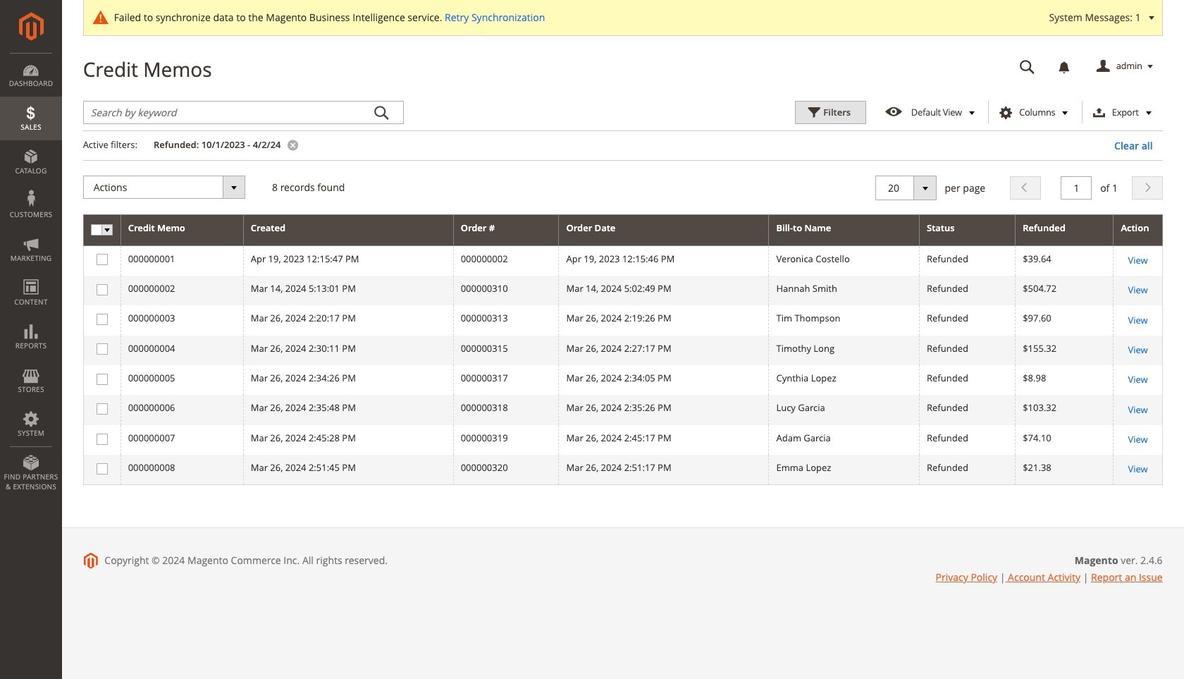 Task type: vqa. For each thing, say whether or not it's contained in the screenshot.
menu bar
yes



Task type: locate. For each thing, give the bounding box(es) containing it.
None checkbox
[[96, 254, 106, 263], [96, 314, 106, 323], [96, 374, 106, 383], [96, 433, 106, 443], [96, 463, 106, 472], [96, 254, 106, 263], [96, 314, 106, 323], [96, 374, 106, 383], [96, 433, 106, 443], [96, 463, 106, 472]]

None number field
[[1062, 177, 1093, 200]]

menu bar
[[0, 53, 62, 499]]

None checkbox
[[96, 284, 106, 293], [96, 344, 106, 353], [96, 404, 106, 413], [96, 284, 106, 293], [96, 344, 106, 353], [96, 404, 106, 413]]

None text field
[[1010, 54, 1046, 79], [887, 181, 929, 196], [1010, 54, 1046, 79], [887, 181, 929, 196]]



Task type: describe. For each thing, give the bounding box(es) containing it.
magento admin panel image
[[19, 12, 43, 41]]

Search by keyword text field
[[83, 101, 404, 124]]



